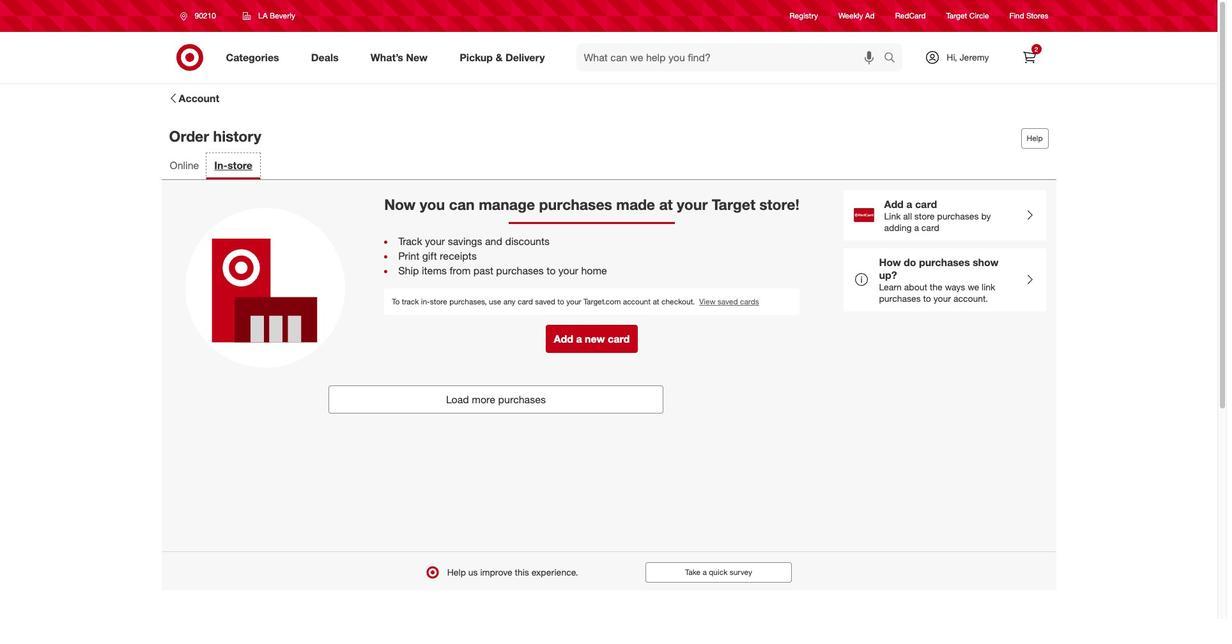 Task type: describe. For each thing, give the bounding box(es) containing it.
now you can manage purchases made at your target store!
[[384, 196, 799, 214]]

purchases inside button
[[498, 394, 546, 407]]

from
[[450, 265, 471, 277]]

what's new
[[371, 51, 428, 64]]

jeremy
[[960, 52, 989, 63]]

la
[[258, 11, 268, 20]]

store inside add a card link all store purchases by adding a card
[[915, 211, 935, 222]]

in-store link
[[207, 153, 260, 180]]

order
[[169, 127, 209, 145]]

in-store
[[214, 159, 252, 172]]

find stores link
[[1010, 10, 1049, 21]]

add for add a new card
[[554, 333, 573, 346]]

ship
[[398, 265, 419, 277]]

hi,
[[947, 52, 957, 63]]

adding
[[884, 222, 912, 233]]

to inside track your savings and discounts print gift receipts ship items from past purchases to your home
[[547, 265, 556, 277]]

0 horizontal spatial store
[[228, 159, 252, 172]]

search button
[[878, 43, 909, 74]]

a right adding on the right of page
[[914, 222, 919, 233]]

What can we help you find? suggestions appear below search field
[[576, 43, 887, 72]]

help for help
[[1027, 134, 1043, 143]]

1 vertical spatial target
[[712, 196, 755, 214]]

&
[[496, 51, 503, 64]]

by
[[981, 211, 991, 222]]

add for add a card link all store purchases by adding a card
[[884, 198, 904, 211]]

1 vertical spatial at
[[653, 297, 659, 307]]

help for help us improve this experience.
[[447, 568, 466, 579]]

now
[[384, 196, 416, 214]]

deals link
[[300, 43, 355, 72]]

new
[[585, 333, 605, 346]]

purchases inside add a card link all store purchases by adding a card
[[937, 211, 979, 222]]

view
[[699, 297, 716, 307]]

quick
[[709, 568, 728, 578]]

receipts
[[440, 250, 477, 263]]

a for add a new card
[[576, 333, 582, 346]]

learn
[[879, 282, 902, 293]]

all
[[903, 211, 912, 222]]

2 vertical spatial store
[[430, 297, 447, 307]]

track
[[402, 297, 419, 307]]

load more purchases
[[446, 394, 546, 407]]

registry link
[[790, 10, 818, 21]]

1 saved from the left
[[535, 297, 555, 307]]

online
[[170, 159, 199, 172]]

2 saved from the left
[[718, 297, 738, 307]]

made
[[616, 196, 655, 214]]

checkout.
[[661, 297, 695, 307]]

0 vertical spatial target
[[946, 11, 967, 21]]

your left target.com
[[566, 297, 581, 307]]

deals
[[311, 51, 339, 64]]

print
[[398, 250, 419, 263]]

redcard link
[[895, 10, 926, 21]]

2
[[1035, 45, 1038, 53]]

savings
[[448, 235, 482, 248]]

improve
[[480, 568, 512, 579]]

history
[[213, 127, 261, 145]]

can
[[449, 196, 475, 214]]

add a card link all store purchases by adding a card
[[884, 198, 991, 233]]

account
[[623, 297, 651, 307]]

circle
[[969, 11, 989, 21]]

target.com
[[583, 297, 621, 307]]

pickup & delivery link
[[449, 43, 561, 72]]

a for add a card link all store purchases by adding a card
[[907, 198, 912, 211]]

do
[[904, 257, 916, 269]]

target circle
[[946, 11, 989, 21]]

your up gift
[[425, 235, 445, 248]]

find
[[1010, 11, 1024, 21]]

categories
[[226, 51, 279, 64]]

pickup
[[460, 51, 493, 64]]

delivery
[[506, 51, 545, 64]]

your inside how do purchases show up? learn about the ways we link purchases to your account.
[[934, 293, 951, 304]]

weekly ad
[[839, 11, 875, 21]]

hi, jeremy
[[947, 52, 989, 63]]

a for take a quick survey
[[703, 568, 707, 578]]

registry
[[790, 11, 818, 21]]

home
[[581, 265, 607, 277]]

past
[[473, 265, 493, 277]]

us
[[468, 568, 478, 579]]

cards
[[740, 297, 759, 307]]

online link
[[162, 153, 207, 180]]

account link
[[167, 91, 220, 107]]

0 vertical spatial at
[[659, 196, 673, 214]]

you
[[420, 196, 445, 214]]

take a quick survey button
[[645, 563, 792, 584]]

link
[[982, 282, 995, 293]]



Task type: vqa. For each thing, say whether or not it's contained in the screenshot.
home
yes



Task type: locate. For each thing, give the bounding box(es) containing it.
items
[[422, 265, 447, 277]]

account.
[[954, 293, 988, 304]]

link
[[884, 211, 901, 222]]

0 vertical spatial add
[[884, 198, 904, 211]]

take
[[685, 568, 701, 578]]

at right the account at the right top of the page
[[653, 297, 659, 307]]

purchases down discounts
[[496, 265, 544, 277]]

to
[[392, 297, 400, 307]]

your
[[677, 196, 708, 214], [425, 235, 445, 248], [559, 265, 578, 277], [934, 293, 951, 304], [566, 297, 581, 307]]

find stores
[[1010, 11, 1049, 21]]

purchases right more at the bottom left of page
[[498, 394, 546, 407]]

take a quick survey
[[685, 568, 752, 578]]

to left target.com
[[558, 297, 564, 307]]

card right all
[[915, 198, 937, 211]]

90210
[[195, 11, 216, 20]]

we
[[968, 282, 979, 293]]

2 horizontal spatial store
[[915, 211, 935, 222]]

add a new card
[[554, 333, 630, 346]]

1 horizontal spatial store
[[430, 297, 447, 307]]

target circle link
[[946, 10, 989, 21]]

saved right the view
[[718, 297, 738, 307]]

card right new
[[608, 333, 630, 346]]

add left new
[[554, 333, 573, 346]]

up?
[[879, 269, 897, 282]]

1 horizontal spatial target
[[946, 11, 967, 21]]

discounts
[[505, 235, 550, 248]]

gift
[[422, 250, 437, 263]]

pickup & delivery
[[460, 51, 545, 64]]

store right all
[[915, 211, 935, 222]]

new
[[406, 51, 428, 64]]

manage
[[479, 196, 535, 214]]

90210 button
[[172, 4, 229, 27]]

what's new link
[[360, 43, 444, 72]]

store down the history
[[228, 159, 252, 172]]

1 horizontal spatial saved
[[718, 297, 738, 307]]

add
[[884, 198, 904, 211], [554, 333, 573, 346]]

target
[[946, 11, 967, 21], [712, 196, 755, 214]]

about
[[904, 282, 927, 293]]

help button
[[1021, 129, 1049, 149]]

this
[[515, 568, 529, 579]]

purchases inside track your savings and discounts print gift receipts ship items from past purchases to your home
[[496, 265, 544, 277]]

weekly
[[839, 11, 863, 21]]

saved right any
[[535, 297, 555, 307]]

purchases
[[539, 196, 612, 214], [937, 211, 979, 222], [919, 257, 970, 269], [496, 265, 544, 277], [879, 293, 921, 304], [498, 394, 546, 407]]

use
[[489, 297, 501, 307]]

categories link
[[215, 43, 295, 72]]

la beverly
[[258, 11, 295, 20]]

how do purchases show up? learn about the ways we link purchases to your account.
[[879, 257, 999, 304]]

0 horizontal spatial add
[[554, 333, 573, 346]]

to
[[547, 265, 556, 277], [923, 293, 931, 304], [558, 297, 564, 307]]

purchases,
[[449, 297, 487, 307]]

weekly ad link
[[839, 10, 875, 21]]

0 horizontal spatial help
[[447, 568, 466, 579]]

1 horizontal spatial help
[[1027, 134, 1043, 143]]

card right any
[[518, 297, 533, 307]]

saved
[[535, 297, 555, 307], [718, 297, 738, 307]]

target left store! in the top of the page
[[712, 196, 755, 214]]

any
[[503, 297, 516, 307]]

1 vertical spatial store
[[915, 211, 935, 222]]

your right made
[[677, 196, 708, 214]]

target left circle
[[946, 11, 967, 21]]

0 horizontal spatial saved
[[535, 297, 555, 307]]

to down discounts
[[547, 265, 556, 277]]

0 horizontal spatial target
[[712, 196, 755, 214]]

redcard
[[895, 11, 926, 21]]

more
[[472, 394, 495, 407]]

beverly
[[270, 11, 295, 20]]

purchases left by
[[937, 211, 979, 222]]

to down the
[[923, 293, 931, 304]]

1 horizontal spatial to
[[558, 297, 564, 307]]

to track in-store purchases, use any card saved to your target.com account at checkout. view saved cards
[[392, 297, 759, 307]]

ways
[[945, 282, 965, 293]]

store
[[228, 159, 252, 172], [915, 211, 935, 222], [430, 297, 447, 307]]

load
[[446, 394, 469, 407]]

load more purchases button
[[329, 386, 663, 414]]

help us improve this experience.
[[447, 568, 578, 579]]

in-
[[214, 159, 228, 172]]

1 horizontal spatial add
[[884, 198, 904, 211]]

a left new
[[576, 333, 582, 346]]

help inside button
[[1027, 134, 1043, 143]]

your left home
[[559, 265, 578, 277]]

track your savings and discounts print gift receipts ship items from past purchases to your home
[[398, 235, 607, 277]]

what's
[[371, 51, 403, 64]]

a inside button
[[703, 568, 707, 578]]

0 vertical spatial help
[[1027, 134, 1043, 143]]

at right made
[[659, 196, 673, 214]]

account
[[179, 92, 219, 105]]

store!
[[760, 196, 799, 214]]

purchases left made
[[539, 196, 612, 214]]

1 vertical spatial add
[[554, 333, 573, 346]]

in-
[[421, 297, 430, 307]]

help
[[1027, 134, 1043, 143], [447, 568, 466, 579]]

0 vertical spatial store
[[228, 159, 252, 172]]

add up adding on the right of page
[[884, 198, 904, 211]]

0 horizontal spatial to
[[547, 265, 556, 277]]

1 vertical spatial help
[[447, 568, 466, 579]]

store right track
[[430, 297, 447, 307]]

add a new card link
[[546, 325, 638, 353]]

search
[[878, 52, 909, 65]]

order history
[[169, 127, 261, 145]]

purchases up the
[[919, 257, 970, 269]]

the
[[930, 282, 943, 293]]

add inside add a card link all store purchases by adding a card
[[884, 198, 904, 211]]

track
[[398, 235, 422, 248]]

experience.
[[532, 568, 578, 579]]

a right take
[[703, 568, 707, 578]]

view saved cards link
[[699, 297, 759, 307]]

a right link
[[907, 198, 912, 211]]

your down the
[[934, 293, 951, 304]]

stores
[[1026, 11, 1049, 21]]

card right adding on the right of page
[[922, 222, 939, 233]]

to inside how do purchases show up? learn about the ways we link purchases to your account.
[[923, 293, 931, 304]]

purchases down learn
[[879, 293, 921, 304]]

2 horizontal spatial to
[[923, 293, 931, 304]]



